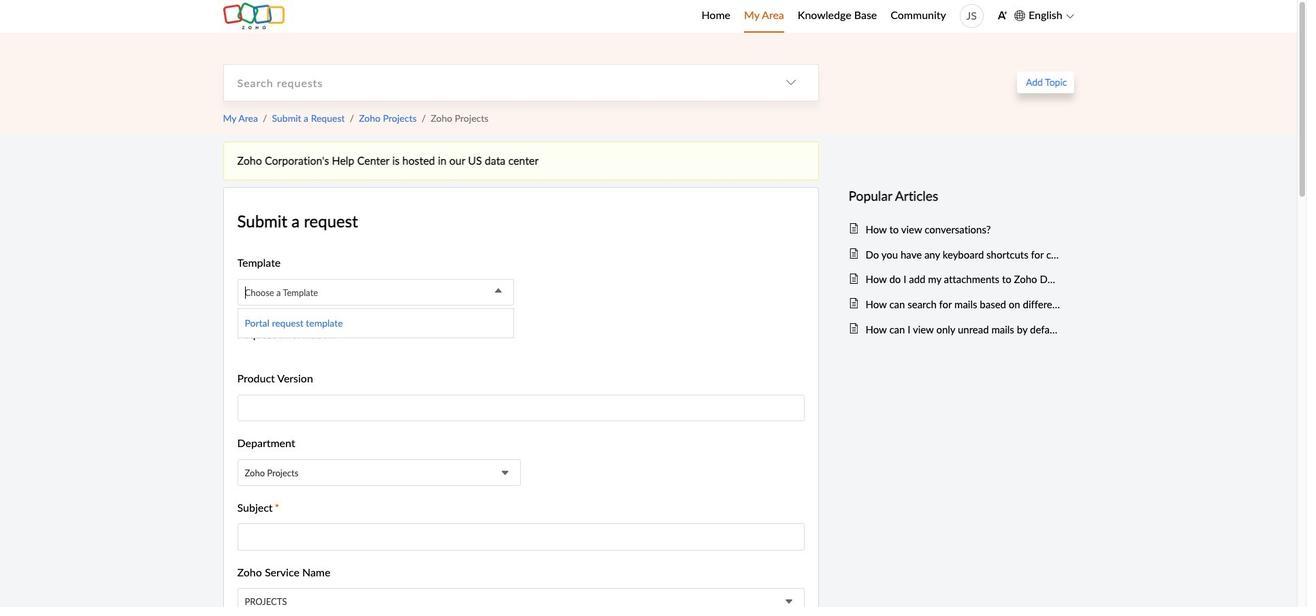 Task type: locate. For each thing, give the bounding box(es) containing it.
option
[[238, 309, 513, 338]]

choose category element
[[764, 64, 818, 101]]

choose category image
[[785, 77, 796, 88]]

Choose a Template search field
[[238, 280, 513, 306]]

heading
[[849, 186, 1060, 207]]

choose languages element
[[1014, 7, 1074, 24]]



Task type: describe. For each thing, give the bounding box(es) containing it.
Search requests  field
[[224, 64, 764, 101]]

user preference element
[[997, 6, 1008, 27]]

user preference image
[[997, 10, 1008, 20]]



Task type: vqa. For each thing, say whether or not it's contained in the screenshot.
'Search articles' field
no



